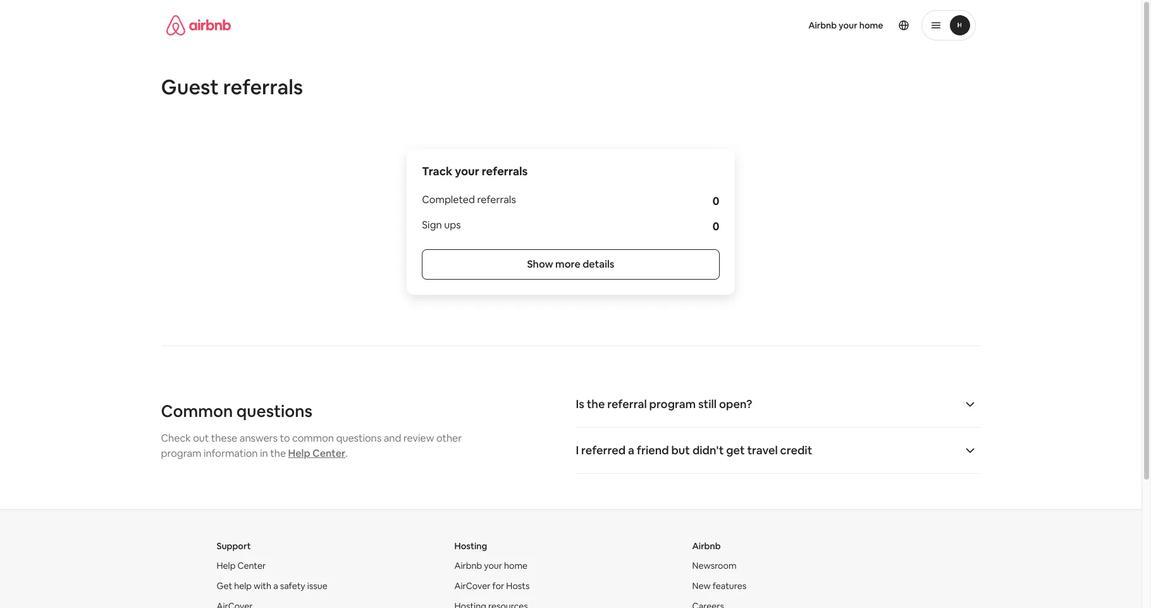 Task type: describe. For each thing, give the bounding box(es) containing it.
track your referrals
[[422, 164, 528, 178]]

the inside check out these answers to common questions and review other program information in the
[[270, 447, 286, 460]]

completed referrals
[[422, 193, 516, 206]]

2 vertical spatial your
[[484, 560, 502, 571]]

.
[[346, 447, 348, 460]]

1 vertical spatial a
[[273, 580, 278, 592]]

2 0 from the top
[[713, 219, 720, 234]]

sign ups
[[422, 218, 461, 232]]

but
[[672, 443, 690, 458]]

referred
[[582, 443, 626, 458]]

details
[[583, 258, 615, 271]]

common
[[161, 401, 233, 422]]

completed
[[422, 193, 475, 206]]

help for help center
[[217, 560, 236, 571]]

referrals for completed referrals
[[478, 193, 516, 206]]

a inside button
[[628, 443, 635, 458]]

help center
[[217, 560, 266, 571]]

new features
[[693, 580, 747, 592]]

0 horizontal spatial questions
[[237, 401, 313, 422]]

1 vertical spatial airbnb your home link
[[455, 560, 528, 571]]

show more details button
[[422, 249, 720, 280]]

hosts
[[507, 580, 530, 592]]

get help with a safety issue link
[[217, 580, 328, 592]]

help for help center .
[[288, 447, 310, 460]]

ups
[[444, 218, 461, 232]]

get
[[217, 580, 232, 592]]

and
[[384, 432, 402, 445]]

hosting
[[455, 540, 487, 552]]

center for help center .
[[313, 447, 346, 460]]

open?
[[720, 397, 753, 411]]

friend
[[637, 443, 669, 458]]

program inside button
[[650, 397, 696, 411]]

i
[[576, 443, 579, 458]]

questions inside check out these answers to common questions and review other program information in the
[[336, 432, 382, 445]]

newsroom link
[[693, 560, 737, 571]]

support
[[217, 540, 251, 552]]

guest
[[161, 74, 219, 100]]

with
[[254, 580, 272, 592]]

referral
[[608, 397, 647, 411]]

to
[[280, 432, 290, 445]]

issue
[[307, 580, 328, 592]]

out
[[193, 432, 209, 445]]

the inside button
[[587, 397, 605, 411]]

these
[[211, 432, 237, 445]]



Task type: locate. For each thing, give the bounding box(es) containing it.
is the referral program still open? button
[[576, 397, 981, 412]]

2 vertical spatial referrals
[[478, 193, 516, 206]]

1 horizontal spatial a
[[628, 443, 635, 458]]

aircover
[[455, 580, 491, 592]]

aircover for hosts
[[455, 580, 530, 592]]

1 horizontal spatial airbnb your home link
[[801, 12, 891, 39]]

1 horizontal spatial the
[[587, 397, 605, 411]]

safety
[[280, 580, 305, 592]]

0 vertical spatial airbnb your home link
[[801, 12, 891, 39]]

i referred a friend but didn't get travel credit
[[576, 443, 813, 458]]

airbnb your home link inside profile element
[[801, 12, 891, 39]]

your inside profile element
[[839, 20, 858, 31]]

0
[[713, 194, 720, 208], [713, 219, 720, 234]]

0 vertical spatial home
[[860, 20, 884, 31]]

newsroom
[[693, 560, 737, 571]]

new features link
[[693, 580, 747, 592]]

0 horizontal spatial help
[[217, 560, 236, 571]]

0 horizontal spatial airbnb your home link
[[455, 560, 528, 571]]

0 horizontal spatial center
[[238, 560, 266, 571]]

common
[[292, 432, 334, 445]]

1 horizontal spatial questions
[[336, 432, 382, 445]]

airbnb your home
[[809, 20, 884, 31], [455, 560, 528, 571]]

your
[[839, 20, 858, 31], [455, 164, 480, 178], [484, 560, 502, 571]]

home inside profile element
[[860, 20, 884, 31]]

center for help center
[[238, 560, 266, 571]]

help
[[288, 447, 310, 460], [217, 560, 236, 571]]

help center .
[[288, 447, 348, 460]]

1 horizontal spatial your
[[484, 560, 502, 571]]

1 vertical spatial your
[[455, 164, 480, 178]]

get
[[727, 443, 745, 458]]

program down check at the left of page
[[161, 447, 202, 460]]

other
[[437, 432, 462, 445]]

0 vertical spatial questions
[[237, 401, 313, 422]]

0 vertical spatial the
[[587, 397, 605, 411]]

1 vertical spatial home
[[504, 560, 528, 571]]

i referred a friend but didn't get travel credit button
[[576, 443, 981, 458]]

program inside check out these answers to common questions and review other program information in the
[[161, 447, 202, 460]]

questions
[[237, 401, 313, 422], [336, 432, 382, 445]]

for
[[493, 580, 505, 592]]

1 horizontal spatial help
[[288, 447, 310, 460]]

help down "common"
[[288, 447, 310, 460]]

more
[[556, 258, 581, 271]]

aircover for hosts link
[[455, 580, 530, 592]]

1 horizontal spatial home
[[860, 20, 884, 31]]

home
[[860, 20, 884, 31], [504, 560, 528, 571]]

questions up .
[[336, 432, 382, 445]]

0 horizontal spatial airbnb your home
[[455, 560, 528, 571]]

1 vertical spatial airbnb your home
[[455, 560, 528, 571]]

travel
[[748, 443, 778, 458]]

0 vertical spatial airbnb
[[809, 20, 837, 31]]

referrals
[[223, 74, 303, 100], [482, 164, 528, 178], [478, 193, 516, 206]]

features
[[713, 580, 747, 592]]

0 horizontal spatial your
[[455, 164, 480, 178]]

a
[[628, 443, 635, 458], [273, 580, 278, 592]]

2 horizontal spatial airbnb
[[809, 20, 837, 31]]

help
[[234, 580, 252, 592]]

still
[[699, 397, 717, 411]]

0 vertical spatial a
[[628, 443, 635, 458]]

1 horizontal spatial center
[[313, 447, 346, 460]]

airbnb
[[809, 20, 837, 31], [693, 540, 721, 552], [455, 560, 482, 571]]

1 vertical spatial referrals
[[482, 164, 528, 178]]

0 horizontal spatial home
[[504, 560, 528, 571]]

referrals for guest referrals
[[223, 74, 303, 100]]

0 horizontal spatial airbnb
[[455, 560, 482, 571]]

the
[[587, 397, 605, 411], [270, 447, 286, 460]]

information
[[204, 447, 258, 460]]

check
[[161, 432, 191, 445]]

center up 'help'
[[238, 560, 266, 571]]

in
[[260, 447, 268, 460]]

2 horizontal spatial your
[[839, 20, 858, 31]]

0 vertical spatial your
[[839, 20, 858, 31]]

0 vertical spatial program
[[650, 397, 696, 411]]

center down "common"
[[313, 447, 346, 460]]

didn't
[[693, 443, 724, 458]]

0 vertical spatial 0
[[713, 194, 720, 208]]

show more details
[[528, 258, 615, 271]]

0 vertical spatial airbnb your home
[[809, 20, 884, 31]]

get help with a safety issue
[[217, 580, 328, 592]]

0 horizontal spatial a
[[273, 580, 278, 592]]

is the referral program still open?
[[576, 397, 753, 411]]

the right 'in'
[[270, 447, 286, 460]]

1 vertical spatial the
[[270, 447, 286, 460]]

sign
[[422, 218, 442, 232]]

0 vertical spatial help
[[288, 447, 310, 460]]

new
[[693, 580, 711, 592]]

1 vertical spatial 0
[[713, 219, 720, 234]]

airbnb your home link
[[801, 12, 891, 39], [455, 560, 528, 571]]

2 vertical spatial airbnb
[[455, 560, 482, 571]]

program left still
[[650, 397, 696, 411]]

profile element
[[586, 0, 976, 51]]

a right with
[[273, 580, 278, 592]]

0 vertical spatial help center link
[[288, 447, 346, 460]]

center
[[313, 447, 346, 460], [238, 560, 266, 571]]

0 vertical spatial center
[[313, 447, 346, 460]]

1 vertical spatial center
[[238, 560, 266, 571]]

0 horizontal spatial program
[[161, 447, 202, 460]]

0 vertical spatial referrals
[[223, 74, 303, 100]]

1 horizontal spatial airbnb
[[693, 540, 721, 552]]

airbnb your home inside airbnb your home link
[[809, 20, 884, 31]]

credit
[[781, 443, 813, 458]]

help center link
[[288, 447, 346, 460], [217, 560, 266, 571]]

the right is
[[587, 397, 605, 411]]

help up get
[[217, 560, 236, 571]]

a left "friend"
[[628, 443, 635, 458]]

program
[[650, 397, 696, 411], [161, 447, 202, 460]]

track
[[422, 164, 453, 178]]

1 vertical spatial program
[[161, 447, 202, 460]]

is
[[576, 397, 585, 411]]

0 horizontal spatial help center link
[[217, 560, 266, 571]]

questions up to
[[237, 401, 313, 422]]

1 horizontal spatial help center link
[[288, 447, 346, 460]]

0 horizontal spatial the
[[270, 447, 286, 460]]

review
[[404, 432, 434, 445]]

1 vertical spatial help
[[217, 560, 236, 571]]

help center link up 'help'
[[217, 560, 266, 571]]

guest referrals
[[161, 74, 303, 100]]

1 vertical spatial airbnb
[[693, 540, 721, 552]]

1 horizontal spatial airbnb your home
[[809, 20, 884, 31]]

1 vertical spatial help center link
[[217, 560, 266, 571]]

answers
[[240, 432, 278, 445]]

airbnb inside profile element
[[809, 20, 837, 31]]

1 vertical spatial questions
[[336, 432, 382, 445]]

show
[[528, 258, 554, 271]]

common questions
[[161, 401, 313, 422]]

1 0 from the top
[[713, 194, 720, 208]]

check out these answers to common questions and review other program information in the
[[161, 432, 462, 460]]

1 horizontal spatial program
[[650, 397, 696, 411]]

help center link down "common"
[[288, 447, 346, 460]]



Task type: vqa. For each thing, say whether or not it's contained in the screenshot.
your to the middle
yes



